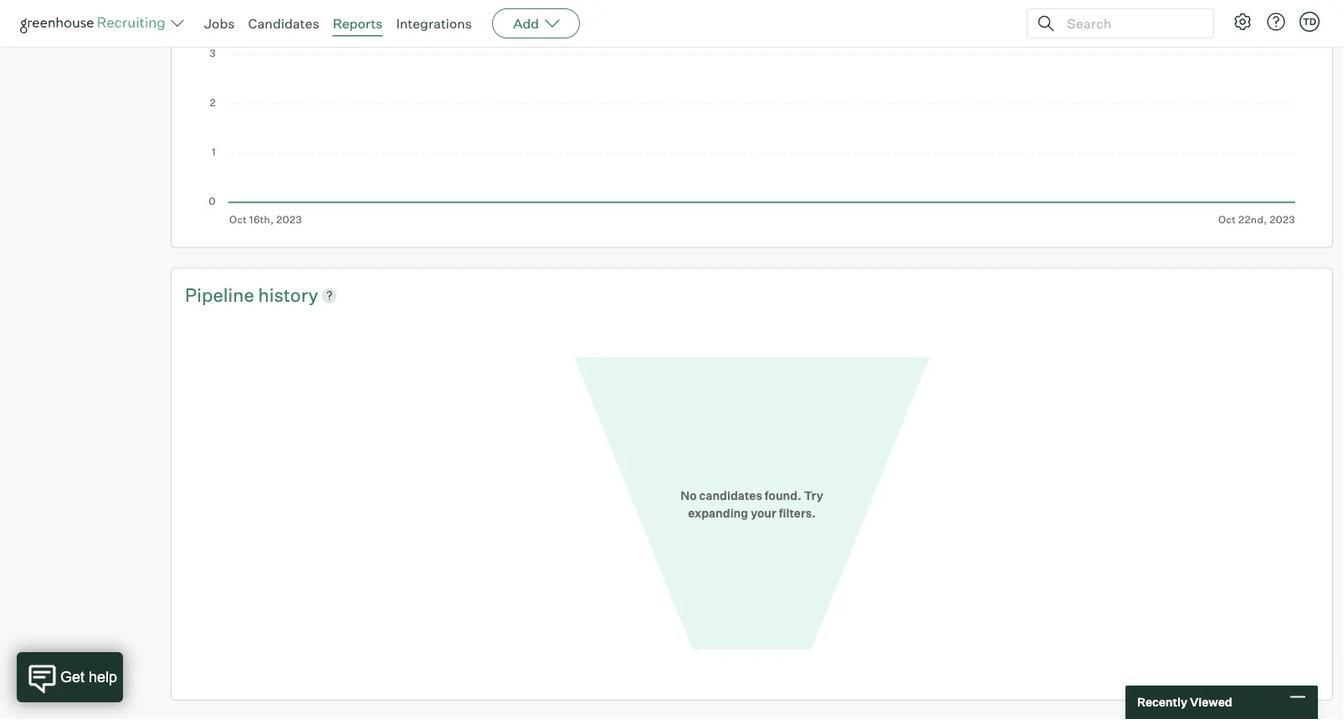Task type: locate. For each thing, give the bounding box(es) containing it.
no
[[681, 488, 697, 503]]

Search text field
[[1063, 11, 1198, 36]]

xychart image
[[208, 0, 1295, 226]]

found.
[[765, 488, 801, 503]]

add
[[513, 15, 539, 32]]

integrations link
[[396, 15, 472, 32]]

pipeline link
[[185, 282, 258, 308]]

jobs link
[[204, 15, 235, 32]]

greenhouse recruiting image
[[20, 13, 171, 33]]

integrations
[[396, 15, 472, 32]]

configure image
[[1233, 12, 1253, 32]]

history
[[258, 283, 318, 307]]

td
[[1303, 16, 1316, 27]]

reports link
[[333, 15, 383, 32]]

expanding
[[688, 506, 748, 521]]

candidates link
[[248, 15, 319, 32]]

td button
[[1300, 12, 1320, 32]]



Task type: vqa. For each thing, say whether or not it's contained in the screenshot.
configure 'image'
yes



Task type: describe. For each thing, give the bounding box(es) containing it.
add button
[[492, 8, 580, 38]]

recently
[[1137, 695, 1187, 710]]

no candidates found. try expanding your filters.
[[681, 488, 823, 521]]

recently viewed
[[1137, 695, 1232, 710]]

candidates
[[699, 488, 762, 503]]

reports
[[333, 15, 383, 32]]

your
[[751, 506, 776, 521]]

try
[[804, 488, 823, 503]]

pipeline
[[185, 283, 258, 307]]

jobs
[[204, 15, 235, 32]]

candidates
[[248, 15, 319, 32]]

history link
[[258, 282, 318, 308]]

filters.
[[779, 506, 816, 521]]

td button
[[1296, 8, 1323, 35]]

viewed
[[1190, 695, 1232, 710]]



